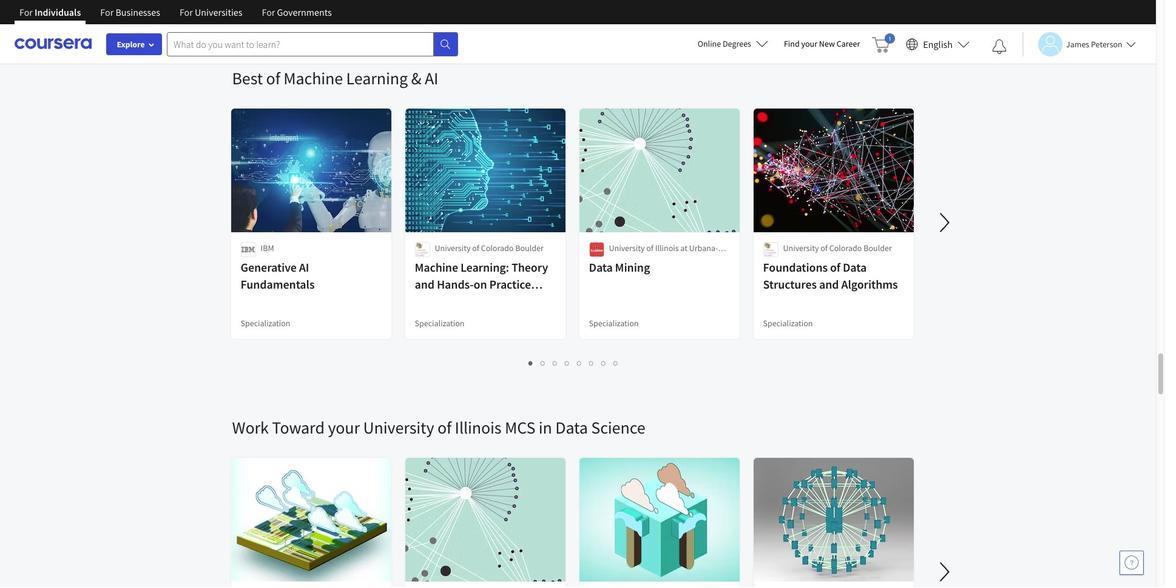 Task type: locate. For each thing, give the bounding box(es) containing it.
for left businesses
[[100, 6, 114, 18]]

ai
[[425, 67, 438, 89], [299, 260, 309, 275]]

data inside foundations of data structures and algorithms
[[843, 260, 867, 275]]

1 vertical spatial ai
[[299, 260, 309, 275]]

4
[[565, 357, 570, 369]]

and down foundations
[[819, 277, 839, 292]]

best of machine learning & ai
[[232, 67, 438, 89]]

4 button
[[561, 356, 574, 370]]

1 horizontal spatial and
[[819, 277, 839, 292]]

university of colorado boulder up foundations of data structures and algorithms
[[783, 243, 892, 254]]

machine down university of colorado boulder icon
[[415, 260, 458, 275]]

coursera image
[[15, 34, 92, 54]]

0 horizontal spatial colorado
[[481, 243, 514, 254]]

0 horizontal spatial ai
[[299, 260, 309, 275]]

ai up fundamentals
[[299, 260, 309, 275]]

work
[[232, 417, 269, 439]]

university for data
[[609, 243, 645, 254]]

1 horizontal spatial boulder
[[864, 243, 892, 254]]

of for machine learning: theory and hands-on practice with python
[[472, 243, 479, 254]]

fundamentals
[[241, 277, 315, 292]]

2 boulder from the left
[[864, 243, 892, 254]]

data right in
[[556, 417, 588, 439]]

data down university of illinois at urbana-champaign "image"
[[589, 260, 613, 275]]

toward
[[272, 417, 325, 439]]

2 and from the left
[[819, 277, 839, 292]]

0 horizontal spatial boulder
[[515, 243, 544, 254]]

university for foundations
[[783, 243, 819, 254]]

1 for from the left
[[19, 6, 33, 18]]

3 for from the left
[[180, 6, 193, 18]]

career
[[837, 38, 860, 49]]

theory
[[512, 260, 548, 275]]

for universities
[[180, 6, 242, 18]]

hands-
[[437, 277, 474, 292]]

specialization down structures
[[763, 318, 813, 329]]

1 horizontal spatial data
[[589, 260, 613, 275]]

new
[[819, 38, 835, 49]]

colorado up foundations of data structures and algorithms
[[830, 243, 862, 254]]

1 colorado from the left
[[481, 243, 514, 254]]

mining
[[615, 260, 650, 275]]

3
[[553, 357, 558, 369]]

learning
[[346, 67, 408, 89]]

of inside foundations of data structures and algorithms
[[830, 260, 841, 275]]

0 horizontal spatial and
[[415, 277, 435, 292]]

university of colorado boulder for of
[[783, 243, 892, 254]]

1 vertical spatial machine
[[415, 260, 458, 275]]

data up algorithms
[[843, 260, 867, 275]]

1 list from the top
[[232, 7, 915, 20]]

structures
[[763, 277, 817, 292]]

illinois left at on the right of the page
[[655, 243, 679, 254]]

james
[[1066, 39, 1090, 49]]

and inside foundations of data structures and algorithms
[[819, 277, 839, 292]]

&
[[411, 67, 422, 89]]

of inside university of illinois at urbana- champaign
[[647, 243, 654, 254]]

2 university of colorado boulder from the left
[[783, 243, 892, 254]]

specialization up 8 button at the right bottom of the page
[[589, 318, 639, 329]]

for
[[19, 6, 33, 18], [100, 6, 114, 18], [180, 6, 193, 18], [262, 6, 275, 18]]

2 horizontal spatial data
[[843, 260, 867, 275]]

1 horizontal spatial machine
[[415, 260, 458, 275]]

4 for from the left
[[262, 6, 275, 18]]

colorado up learning:
[[481, 243, 514, 254]]

university inside university of illinois at urbana- champaign
[[609, 243, 645, 254]]

None search field
[[167, 32, 458, 56]]

machine learning: theory and hands-on practice with python
[[415, 260, 548, 309]]

1 button
[[525, 356, 537, 370]]

for left individuals
[[19, 6, 33, 18]]

1 horizontal spatial university of colorado boulder
[[783, 243, 892, 254]]

2 button
[[537, 356, 549, 370]]

and
[[415, 277, 435, 292], [819, 277, 839, 292]]

science
[[591, 417, 645, 439]]

your right "find"
[[801, 38, 818, 49]]

2 for from the left
[[100, 6, 114, 18]]

peterson
[[1091, 39, 1123, 49]]

specialization down with
[[415, 318, 465, 329]]

your inside "link"
[[801, 38, 818, 49]]

next slide image
[[930, 558, 959, 587]]

1 horizontal spatial illinois
[[655, 243, 679, 254]]

for left universities
[[180, 6, 193, 18]]

1 and from the left
[[415, 277, 435, 292]]

0 horizontal spatial machine
[[284, 67, 343, 89]]

0 horizontal spatial university of colorado boulder
[[435, 243, 544, 254]]

machine down what do you want to learn? text field
[[284, 67, 343, 89]]

0 horizontal spatial your
[[328, 417, 360, 439]]

data
[[589, 260, 613, 275], [843, 260, 867, 275], [556, 417, 588, 439]]

james peterson
[[1066, 39, 1123, 49]]

ai right &
[[425, 67, 438, 89]]

list containing 1
[[232, 356, 915, 370]]

of
[[266, 67, 280, 89], [472, 243, 479, 254], [647, 243, 654, 254], [821, 243, 828, 254], [830, 260, 841, 275], [438, 417, 452, 439]]

university of colorado boulder for learning:
[[435, 243, 544, 254]]

shopping cart: 1 item image
[[872, 33, 895, 53]]

specialization down fundamentals
[[241, 318, 290, 329]]

your right toward
[[328, 417, 360, 439]]

boulder up algorithms
[[864, 243, 892, 254]]

practice
[[489, 277, 531, 292]]

0 vertical spatial list
[[232, 7, 915, 20]]

1 vertical spatial your
[[328, 417, 360, 439]]

machine
[[284, 67, 343, 89], [415, 260, 458, 275]]

0 vertical spatial ai
[[425, 67, 438, 89]]

for for individuals
[[19, 6, 33, 18]]

1 vertical spatial illinois
[[455, 417, 502, 439]]

1 horizontal spatial colorado
[[830, 243, 862, 254]]

specialization
[[241, 318, 290, 329], [415, 318, 465, 329], [589, 318, 639, 329], [763, 318, 813, 329]]

1 university of colorado boulder from the left
[[435, 243, 544, 254]]

0 vertical spatial your
[[801, 38, 818, 49]]

8
[[614, 357, 618, 369]]

0 horizontal spatial data
[[556, 417, 588, 439]]

james peterson button
[[1023, 32, 1136, 56]]

university
[[435, 243, 471, 254], [609, 243, 645, 254], [783, 243, 819, 254], [363, 417, 434, 439]]

1 specialization from the left
[[241, 318, 290, 329]]

machine inside "machine learning: theory and hands-on practice with python"
[[415, 260, 458, 275]]

university of illinois at urbana-champaign image
[[589, 242, 604, 257]]

for left governments
[[262, 6, 275, 18]]

5 button
[[574, 356, 586, 370]]

governments
[[277, 6, 332, 18]]

6 button
[[586, 356, 598, 370]]

specialization for generative ai fundamentals
[[241, 318, 290, 329]]

universities
[[195, 6, 242, 18]]

illinois
[[655, 243, 679, 254], [455, 417, 502, 439]]

university of colorado boulder
[[435, 243, 544, 254], [783, 243, 892, 254]]

for governments
[[262, 6, 332, 18]]

and inside "machine learning: theory and hands-on practice with python"
[[415, 277, 435, 292]]

on
[[474, 277, 487, 292]]

boulder
[[515, 243, 544, 254], [864, 243, 892, 254]]

boulder for data
[[864, 243, 892, 254]]

university of colorado boulder up learning:
[[435, 243, 544, 254]]

2 list from the top
[[232, 356, 915, 370]]

your
[[801, 38, 818, 49], [328, 417, 360, 439]]

businesses
[[116, 6, 160, 18]]

0 vertical spatial illinois
[[655, 243, 679, 254]]

1 boulder from the left
[[515, 243, 544, 254]]

3 button
[[549, 356, 561, 370]]

for individuals
[[19, 6, 81, 18]]

2
[[541, 357, 546, 369]]

2 colorado from the left
[[830, 243, 862, 254]]

1 horizontal spatial ai
[[425, 67, 438, 89]]

and up with
[[415, 277, 435, 292]]

3 specialization from the left
[[589, 318, 639, 329]]

1 horizontal spatial your
[[801, 38, 818, 49]]

university for machine
[[435, 243, 471, 254]]

work toward your university of illinois mcs in data science
[[232, 417, 645, 439]]

illinois left mcs
[[455, 417, 502, 439]]

english button
[[902, 24, 975, 64]]

2 specialization from the left
[[415, 318, 465, 329]]

list
[[232, 7, 915, 20], [232, 356, 915, 370]]

1 vertical spatial list
[[232, 356, 915, 370]]

university of colorado boulder image
[[763, 242, 778, 257]]

english
[[923, 38, 953, 50]]

help center image
[[1125, 556, 1139, 571]]

ibm image
[[241, 242, 256, 257]]

boulder up theory
[[515, 243, 544, 254]]

colorado
[[481, 243, 514, 254], [830, 243, 862, 254]]

data mining
[[589, 260, 650, 275]]

4 specialization from the left
[[763, 318, 813, 329]]



Task type: vqa. For each thing, say whether or not it's contained in the screenshot.


Task type: describe. For each thing, give the bounding box(es) containing it.
with
[[415, 294, 438, 309]]

at
[[681, 243, 688, 254]]

5
[[577, 357, 582, 369]]

for for governments
[[262, 6, 275, 18]]

ai inside generative ai fundamentals
[[299, 260, 309, 275]]

illinois inside university of illinois at urbana- champaign
[[655, 243, 679, 254]]

online degrees
[[698, 38, 751, 49]]

ibm
[[261, 243, 274, 254]]

explore button
[[106, 33, 162, 55]]

generative
[[241, 260, 297, 275]]

for for universities
[[180, 6, 193, 18]]

foundations
[[763, 260, 828, 275]]

show notifications image
[[992, 39, 1007, 54]]

0 horizontal spatial illinois
[[455, 417, 502, 439]]

for businesses
[[100, 6, 160, 18]]

colorado for learning:
[[481, 243, 514, 254]]

0 vertical spatial machine
[[284, 67, 343, 89]]

next slide image
[[930, 208, 959, 237]]

7
[[601, 357, 606, 369]]

online
[[698, 38, 721, 49]]

1
[[529, 357, 534, 369]]

of for foundations of data structures and algorithms
[[821, 243, 828, 254]]

best
[[232, 67, 263, 89]]

degrees
[[723, 38, 751, 49]]

8 button
[[610, 356, 622, 370]]

foundations of data structures and algorithms
[[763, 260, 898, 292]]

learning:
[[461, 260, 509, 275]]

colorado for of
[[830, 243, 862, 254]]

7 button
[[598, 356, 610, 370]]

online degrees button
[[688, 30, 778, 57]]

find your new career link
[[778, 36, 866, 52]]

find your new career
[[784, 38, 860, 49]]

university of colorado boulder image
[[415, 242, 430, 257]]

best of machine learning & ai carousel element
[[226, 31, 1165, 381]]

list inside best of machine learning & ai carousel 'element'
[[232, 356, 915, 370]]

champaign
[[609, 255, 650, 266]]

algorithms
[[841, 277, 898, 292]]

of for data mining
[[647, 243, 654, 254]]

generative ai fundamentals
[[241, 260, 315, 292]]

What do you want to learn? text field
[[167, 32, 434, 56]]

6
[[589, 357, 594, 369]]

urbana-
[[689, 243, 718, 254]]

banner navigation
[[10, 0, 342, 33]]

individuals
[[35, 6, 81, 18]]

specialization for data mining
[[589, 318, 639, 329]]

for for businesses
[[100, 6, 114, 18]]

specialization for machine learning: theory and hands-on practice with python
[[415, 318, 465, 329]]

of for specialization
[[830, 260, 841, 275]]

work toward your university of illinois mcs in data science carousel element
[[226, 381, 1165, 588]]

python
[[440, 294, 478, 309]]

mcs
[[505, 417, 536, 439]]

explore
[[117, 39, 145, 50]]

specialization for foundations of data structures and algorithms
[[763, 318, 813, 329]]

university of illinois at urbana- champaign
[[609, 243, 718, 266]]

boulder for theory
[[515, 243, 544, 254]]

in
[[539, 417, 552, 439]]

find
[[784, 38, 800, 49]]



